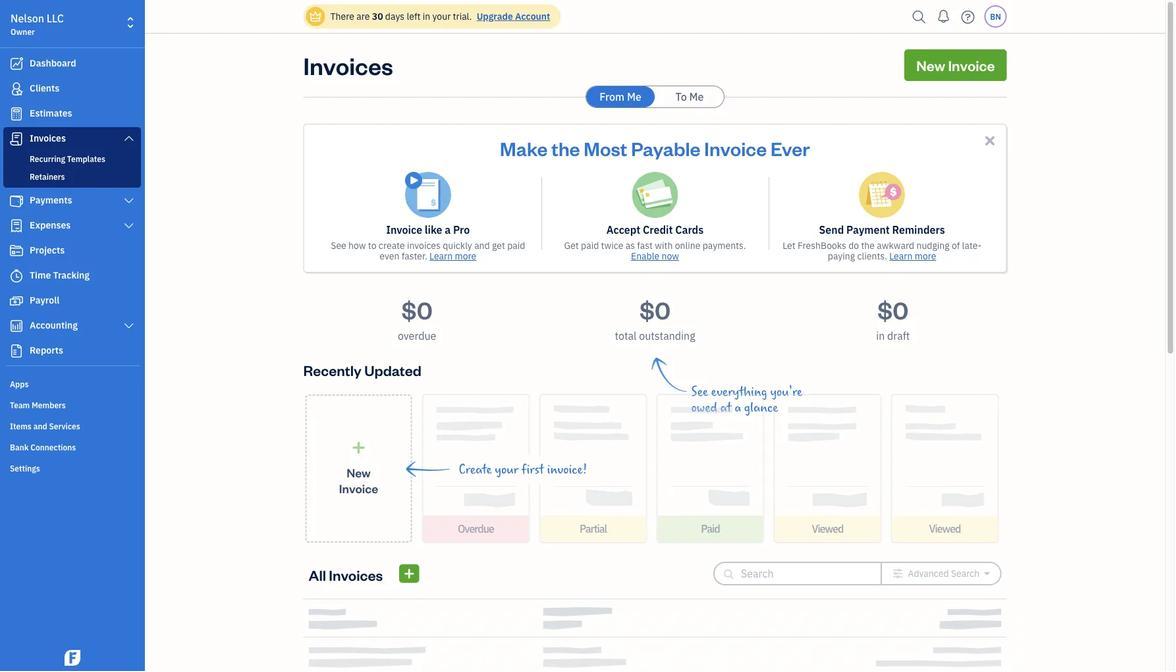 Task type: locate. For each thing, give the bounding box(es) containing it.
total
[[615, 329, 637, 343]]

most
[[584, 136, 628, 160]]

1 horizontal spatial your
[[495, 463, 519, 477]]

upgrade account link
[[474, 10, 551, 22]]

send payment reminders
[[820, 223, 946, 237]]

see for see how to create invoices quickly and get paid even faster.
[[331, 240, 347, 252]]

1 horizontal spatial new
[[917, 56, 946, 74]]

see up owed
[[692, 385, 709, 399]]

1 me from the left
[[627, 90, 642, 104]]

bank connections
[[10, 442, 76, 453]]

Search text field
[[741, 564, 860, 585]]

0 vertical spatial see
[[331, 240, 347, 252]]

$0 inside $0 total outstanding
[[640, 294, 671, 325]]

services
[[49, 421, 80, 432]]

your left trial.
[[433, 10, 451, 22]]

bn
[[991, 11, 1002, 22]]

accept credit cards image
[[632, 172, 679, 218]]

report image
[[9, 345, 24, 358]]

project image
[[9, 245, 24, 258]]

invoice down plus image
[[339, 481, 378, 496]]

1 vertical spatial and
[[33, 421, 47, 432]]

paid inside the accept credit cards get paid twice as fast with online payments. enable now
[[581, 240, 599, 252]]

a left the pro
[[445, 223, 451, 237]]

your
[[433, 10, 451, 22], [495, 463, 519, 477]]

1 vertical spatial the
[[862, 240, 875, 252]]

1 horizontal spatial $0
[[640, 294, 671, 325]]

make
[[500, 136, 548, 160]]

0 horizontal spatial new invoice link
[[305, 395, 412, 543]]

1 vertical spatial your
[[495, 463, 519, 477]]

owner
[[11, 26, 35, 37]]

at
[[721, 401, 732, 415]]

invoice down the go to help icon
[[949, 56, 996, 74]]

1 vertical spatial invoices
[[30, 132, 66, 144]]

expenses
[[30, 219, 71, 231]]

0 horizontal spatial learn more
[[430, 250, 477, 262]]

invoices right all
[[329, 566, 383, 585]]

settings link
[[3, 458, 141, 478]]

learn more down the pro
[[430, 250, 477, 262]]

fast
[[638, 240, 653, 252]]

make the most payable invoice ever
[[500, 136, 811, 160]]

how
[[349, 240, 366, 252]]

1 horizontal spatial new invoice link
[[905, 49, 1007, 81]]

payments link
[[3, 189, 141, 213]]

1 horizontal spatial the
[[862, 240, 875, 252]]

create your first invoice!
[[459, 463, 588, 477]]

let freshbooks do the awkward nudging of late- paying clients.
[[783, 240, 982, 262]]

apps link
[[3, 374, 141, 393]]

0 horizontal spatial the
[[552, 136, 580, 160]]

reports
[[30, 344, 63, 357]]

time tracking
[[30, 269, 90, 281]]

glance
[[745, 401, 779, 415]]

1 vertical spatial overdue
[[458, 522, 494, 536]]

$0 for $0 in draft
[[878, 294, 909, 325]]

see for see everything you're owed at a glance
[[692, 385, 709, 399]]

main element
[[0, 0, 178, 672]]

learn more for reminders
[[890, 250, 937, 262]]

see inside 'see everything you're owed at a glance'
[[692, 385, 709, 399]]

0 vertical spatial new invoice link
[[905, 49, 1007, 81]]

0 horizontal spatial overdue
[[398, 329, 437, 343]]

learn more for a
[[430, 250, 477, 262]]

from me
[[600, 90, 642, 104]]

accept credit cards get paid twice as fast with online payments. enable now
[[564, 223, 746, 262]]

$0 down faster.
[[402, 294, 433, 325]]

invoice left ever
[[705, 136, 767, 160]]

new invoice link for create your first invoice!
[[305, 395, 412, 543]]

0 horizontal spatial paid
[[508, 240, 526, 252]]

2 horizontal spatial $0
[[878, 294, 909, 325]]

learn right faster.
[[430, 250, 453, 262]]

0 horizontal spatial me
[[627, 90, 642, 104]]

1 vertical spatial chevron large down image
[[123, 221, 135, 231]]

new invoice
[[917, 56, 996, 74], [339, 465, 378, 496]]

online
[[675, 240, 701, 252]]

learn more
[[430, 250, 477, 262], [890, 250, 937, 262]]

see left how
[[331, 240, 347, 252]]

nelson
[[11, 12, 44, 25]]

upgrade
[[477, 10, 513, 22]]

accounting link
[[3, 314, 141, 338]]

in right the left
[[423, 10, 430, 22]]

and inside the main element
[[33, 421, 47, 432]]

send
[[820, 223, 845, 237]]

$0 inside $0 overdue
[[402, 294, 433, 325]]

1 horizontal spatial a
[[735, 401, 742, 415]]

see everything you're owed at a glance
[[692, 385, 803, 415]]

$0 inside $0 in draft
[[878, 294, 909, 325]]

2 vertical spatial invoices
[[329, 566, 383, 585]]

chevron large down image
[[123, 196, 135, 206]]

chevron large down image up 'recurring templates' link
[[123, 133, 135, 144]]

2 more from the left
[[915, 250, 937, 262]]

$0 up the draft
[[878, 294, 909, 325]]

0 horizontal spatial see
[[331, 240, 347, 252]]

chevron large down image for accounting
[[123, 321, 135, 332]]

$0
[[402, 294, 433, 325], [640, 294, 671, 325], [878, 294, 909, 325]]

1 horizontal spatial in
[[877, 329, 885, 343]]

3 $0 from the left
[[878, 294, 909, 325]]

2 learn from the left
[[890, 250, 913, 262]]

0 horizontal spatial your
[[433, 10, 451, 22]]

invoices up the recurring at left top
[[30, 132, 66, 144]]

me
[[627, 90, 642, 104], [690, 90, 704, 104]]

estimates link
[[3, 102, 141, 126]]

templates
[[67, 154, 105, 164]]

more down reminders
[[915, 250, 937, 262]]

bank connections link
[[3, 437, 141, 457]]

paid
[[508, 240, 526, 252], [581, 240, 599, 252], [702, 522, 720, 536]]

client image
[[9, 82, 24, 96]]

and right items
[[33, 421, 47, 432]]

in
[[423, 10, 430, 22], [877, 329, 885, 343]]

new invoice down the go to help icon
[[917, 56, 996, 74]]

and left get
[[475, 240, 490, 252]]

chevron large down image down payroll link
[[123, 321, 135, 332]]

your left first
[[495, 463, 519, 477]]

1 learn more from the left
[[430, 250, 477, 262]]

create
[[379, 240, 405, 252]]

2 chevron large down image from the top
[[123, 221, 135, 231]]

viewed
[[812, 522, 844, 536], [930, 522, 961, 536]]

the right the do
[[862, 240, 875, 252]]

projects
[[30, 244, 65, 256]]

dashboard
[[30, 57, 76, 69]]

like
[[425, 223, 443, 237]]

overdue
[[398, 329, 437, 343], [458, 522, 494, 536]]

recurring templates link
[[6, 151, 138, 167]]

new down 'search' image
[[917, 56, 946, 74]]

learn right clients.
[[890, 250, 913, 262]]

in inside $0 in draft
[[877, 329, 885, 343]]

1 vertical spatial new invoice link
[[305, 395, 412, 543]]

new down plus image
[[347, 465, 371, 481]]

0 horizontal spatial $0
[[402, 294, 433, 325]]

1 horizontal spatial learn more
[[890, 250, 937, 262]]

0 vertical spatial a
[[445, 223, 451, 237]]

0 vertical spatial and
[[475, 240, 490, 252]]

money image
[[9, 295, 24, 308]]

0 vertical spatial new
[[917, 56, 946, 74]]

dashboard link
[[3, 52, 141, 76]]

there are 30 days left in your trial. upgrade account
[[331, 10, 551, 22]]

0 vertical spatial chevron large down image
[[123, 133, 135, 144]]

1 horizontal spatial and
[[475, 240, 490, 252]]

0 vertical spatial new invoice
[[917, 56, 996, 74]]

search image
[[909, 7, 930, 27]]

1 learn from the left
[[430, 250, 453, 262]]

me right from
[[627, 90, 642, 104]]

the left 'most'
[[552, 136, 580, 160]]

chevron large down image
[[123, 133, 135, 144], [123, 221, 135, 231], [123, 321, 135, 332]]

invoice up create
[[386, 223, 423, 237]]

paid inside see how to create invoices quickly and get paid even faster.
[[508, 240, 526, 252]]

0 horizontal spatial more
[[455, 250, 477, 262]]

chevron large down image inside accounting link
[[123, 321, 135, 332]]

more for send payment reminders
[[915, 250, 937, 262]]

twice
[[601, 240, 624, 252]]

get
[[492, 240, 505, 252]]

2 horizontal spatial paid
[[702, 522, 720, 536]]

me right to on the right
[[690, 90, 704, 104]]

overdue up updated
[[398, 329, 437, 343]]

tracking
[[53, 269, 90, 281]]

1 horizontal spatial more
[[915, 250, 937, 262]]

1 vertical spatial see
[[692, 385, 709, 399]]

new invoice down plus image
[[339, 465, 378, 496]]

close image
[[983, 133, 998, 148]]

1 horizontal spatial learn
[[890, 250, 913, 262]]

learn more down reminders
[[890, 250, 937, 262]]

do
[[849, 240, 860, 252]]

there
[[331, 10, 355, 22]]

payroll
[[30, 294, 60, 306]]

items and services
[[10, 421, 80, 432]]

the
[[552, 136, 580, 160], [862, 240, 875, 252]]

expense image
[[9, 219, 24, 233]]

a inside 'see everything you're owed at a glance'
[[735, 401, 742, 415]]

1 $0 from the left
[[402, 294, 433, 325]]

clients link
[[3, 77, 141, 101]]

$0 up outstanding
[[640, 294, 671, 325]]

1 horizontal spatial overdue
[[458, 522, 494, 536]]

1 vertical spatial in
[[877, 329, 885, 343]]

1 vertical spatial new
[[347, 465, 371, 481]]

1 more from the left
[[455, 250, 477, 262]]

0 vertical spatial your
[[433, 10, 451, 22]]

2 vertical spatial chevron large down image
[[123, 321, 135, 332]]

in left the draft
[[877, 329, 885, 343]]

2 me from the left
[[690, 90, 704, 104]]

learn for reminders
[[890, 250, 913, 262]]

0 horizontal spatial in
[[423, 10, 430, 22]]

me for from me
[[627, 90, 642, 104]]

llc
[[47, 12, 64, 25]]

credit
[[643, 223, 673, 237]]

1 horizontal spatial see
[[692, 385, 709, 399]]

to me
[[676, 90, 704, 104]]

1 chevron large down image from the top
[[123, 133, 135, 144]]

more down the pro
[[455, 250, 477, 262]]

2 $0 from the left
[[640, 294, 671, 325]]

0 horizontal spatial learn
[[430, 250, 453, 262]]

chevron large down image down chevron large down image
[[123, 221, 135, 231]]

0 horizontal spatial viewed
[[812, 522, 844, 536]]

overdue down the create
[[458, 522, 494, 536]]

1 horizontal spatial new invoice
[[917, 56, 996, 74]]

invoices inside the main element
[[30, 132, 66, 144]]

see
[[331, 240, 347, 252], [692, 385, 709, 399]]

0 vertical spatial overdue
[[398, 329, 437, 343]]

and
[[475, 240, 490, 252], [33, 421, 47, 432]]

0 vertical spatial in
[[423, 10, 430, 22]]

clients
[[30, 82, 59, 94]]

learn for a
[[430, 250, 453, 262]]

payable
[[632, 136, 701, 160]]

1 vertical spatial new invoice
[[339, 465, 378, 496]]

enable
[[631, 250, 660, 262]]

2 learn more from the left
[[890, 250, 937, 262]]

dashboard image
[[9, 57, 24, 71]]

3 chevron large down image from the top
[[123, 321, 135, 332]]

1 vertical spatial a
[[735, 401, 742, 415]]

bank
[[10, 442, 29, 453]]

expenses link
[[3, 214, 141, 238]]

0 horizontal spatial and
[[33, 421, 47, 432]]

1 horizontal spatial me
[[690, 90, 704, 104]]

see inside see how to create invoices quickly and get paid even faster.
[[331, 240, 347, 252]]

a right the at
[[735, 401, 742, 415]]

a
[[445, 223, 451, 237], [735, 401, 742, 415]]

1 horizontal spatial viewed
[[930, 522, 961, 536]]

1 horizontal spatial paid
[[581, 240, 599, 252]]

invoices down there
[[304, 49, 393, 81]]

payments
[[30, 194, 72, 206]]



Task type: describe. For each thing, give the bounding box(es) containing it.
to
[[368, 240, 377, 252]]

apps
[[10, 379, 29, 390]]

recently updated
[[304, 361, 422, 380]]

recurring templates
[[30, 154, 105, 164]]

team members
[[10, 400, 66, 411]]

with
[[655, 240, 673, 252]]

invoices
[[407, 240, 441, 252]]

$0 for $0 total outstanding
[[640, 294, 671, 325]]

even
[[380, 250, 400, 262]]

cards
[[676, 223, 704, 237]]

settings
[[10, 463, 40, 474]]

the inside let freshbooks do the awkward nudging of late- paying clients.
[[862, 240, 875, 252]]

0 horizontal spatial new
[[347, 465, 371, 481]]

time
[[30, 269, 51, 281]]

clients.
[[858, 250, 888, 262]]

0 horizontal spatial a
[[445, 223, 451, 237]]

invoice!
[[547, 463, 588, 477]]

let
[[783, 240, 796, 252]]

nelson llc owner
[[11, 12, 64, 37]]

0 horizontal spatial new invoice
[[339, 465, 378, 496]]

freshbooks
[[798, 240, 847, 252]]

projects link
[[3, 239, 141, 263]]

payroll link
[[3, 289, 141, 313]]

first
[[522, 463, 544, 477]]

retainers link
[[6, 169, 138, 185]]

estimates
[[30, 107, 72, 119]]

retainers
[[30, 171, 65, 182]]

now
[[662, 250, 680, 262]]

chevron large down image for invoices
[[123, 133, 135, 144]]

from me link
[[587, 86, 655, 107]]

pro
[[453, 223, 470, 237]]

from
[[600, 90, 625, 104]]

$0 overdue
[[398, 294, 437, 343]]

and inside see how to create invoices quickly and get paid even faster.
[[475, 240, 490, 252]]

0 vertical spatial invoices
[[304, 49, 393, 81]]

as
[[626, 240, 635, 252]]

late-
[[963, 240, 982, 252]]

to me link
[[656, 86, 724, 107]]

draft
[[888, 329, 911, 343]]

$0 total outstanding
[[615, 294, 696, 343]]

time tracking link
[[3, 264, 141, 288]]

payment
[[847, 223, 890, 237]]

invoice like a pro image
[[405, 172, 451, 218]]

invoice like a pro
[[386, 223, 470, 237]]

add invoice image
[[403, 566, 415, 582]]

team members link
[[3, 395, 141, 415]]

recently
[[304, 361, 362, 380]]

outstanding
[[639, 329, 696, 343]]

you're
[[771, 385, 803, 399]]

payments.
[[703, 240, 746, 252]]

members
[[32, 400, 66, 411]]

accept
[[607, 223, 641, 237]]

me for to me
[[690, 90, 704, 104]]

timer image
[[9, 270, 24, 283]]

$0 in draft
[[877, 294, 911, 343]]

ever
[[771, 136, 811, 160]]

more for invoice like a pro
[[455, 250, 477, 262]]

send payment reminders image
[[860, 172, 906, 218]]

trial.
[[453, 10, 472, 22]]

are
[[357, 10, 370, 22]]

items
[[10, 421, 32, 432]]

connections
[[31, 442, 76, 453]]

left
[[407, 10, 421, 22]]

invoices link
[[3, 127, 141, 151]]

2 viewed from the left
[[930, 522, 961, 536]]

paying
[[828, 250, 856, 262]]

create
[[459, 463, 492, 477]]

30
[[372, 10, 383, 22]]

invoice image
[[9, 132, 24, 146]]

crown image
[[309, 10, 323, 23]]

payment image
[[9, 194, 24, 208]]

plus image
[[351, 441, 366, 455]]

reminders
[[893, 223, 946, 237]]

chevron large down image for expenses
[[123, 221, 135, 231]]

to
[[676, 90, 687, 104]]

freshbooks image
[[62, 651, 83, 666]]

accounting
[[30, 319, 78, 332]]

quickly
[[443, 240, 472, 252]]

items and services link
[[3, 416, 141, 436]]

notifications image
[[934, 3, 955, 30]]

recurring
[[30, 154, 65, 164]]

estimate image
[[9, 107, 24, 121]]

chart image
[[9, 320, 24, 333]]

reports link
[[3, 339, 141, 363]]

go to help image
[[958, 7, 979, 27]]

$0 for $0 overdue
[[402, 294, 433, 325]]

nudging
[[917, 240, 950, 252]]

1 viewed from the left
[[812, 522, 844, 536]]

0 vertical spatial the
[[552, 136, 580, 160]]

new invoice link for invoices
[[905, 49, 1007, 81]]

account
[[515, 10, 551, 22]]

partial
[[580, 522, 607, 536]]

all invoices
[[309, 566, 383, 585]]

owed
[[692, 401, 718, 415]]



Task type: vqa. For each thing, say whether or not it's contained in the screenshot.


